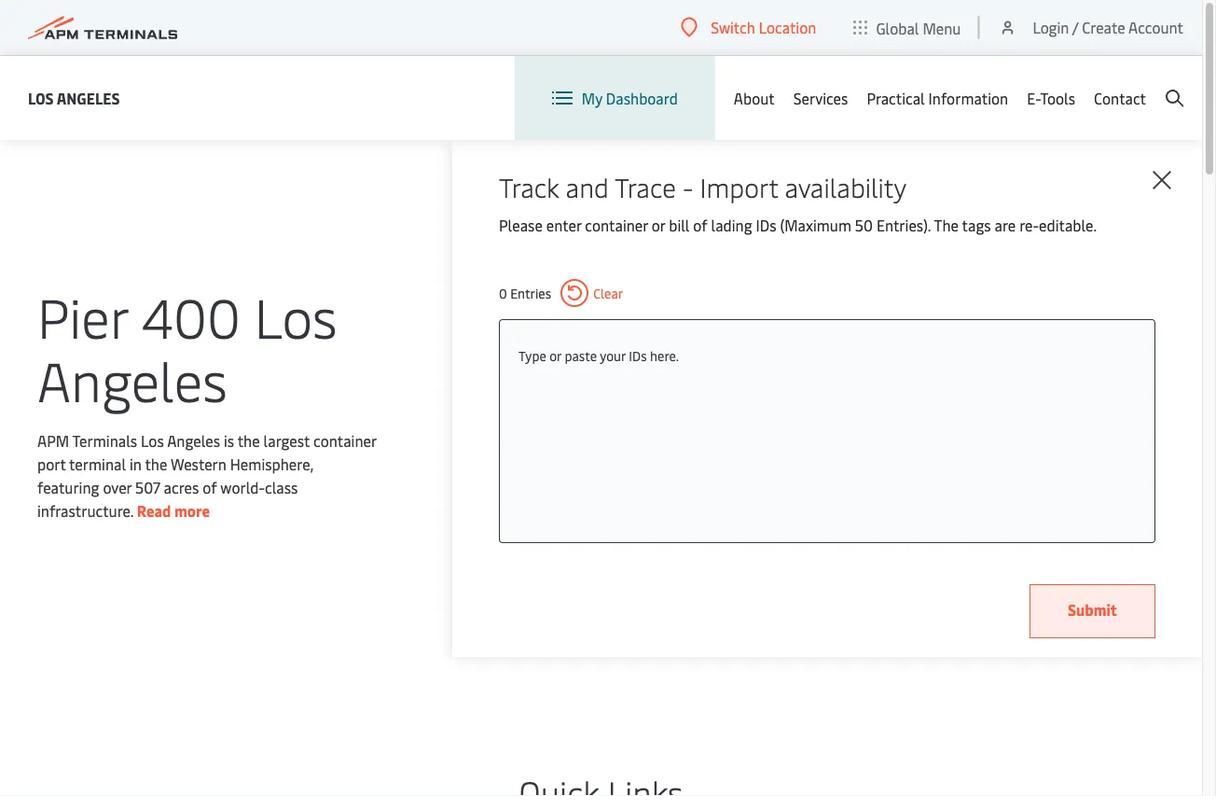 Task type: vqa. For each thing, say whether or not it's contained in the screenshot.
the leftmost Container
yes



Task type: describe. For each thing, give the bounding box(es) containing it.
import
[[700, 168, 779, 204]]

here.
[[650, 346, 679, 364]]

terminals
[[72, 431, 137, 451]]

terminal
[[69, 454, 126, 474]]

western
[[171, 454, 227, 474]]

please enter container or bill of lading ids (maximum 50 entries). the tags are re-editable.
[[499, 215, 1098, 235]]

read more link
[[137, 501, 210, 521]]

practical information
[[867, 88, 1009, 108]]

50
[[856, 215, 873, 235]]

global menu
[[877, 17, 962, 38]]

about button
[[734, 56, 775, 140]]

400
[[142, 279, 241, 352]]

read more
[[137, 501, 210, 521]]

acres
[[164, 477, 199, 497]]

menu
[[923, 17, 962, 38]]

location
[[759, 17, 817, 37]]

editable.
[[1040, 215, 1098, 235]]

trace
[[615, 168, 676, 204]]

los angeles
[[28, 88, 120, 108]]

clear button
[[561, 279, 624, 307]]

Type or paste your IDs here text field
[[519, 339, 1137, 372]]

switch location
[[711, 17, 817, 37]]

la secondary image
[[35, 438, 362, 718]]

type or paste your ids here.
[[519, 346, 679, 364]]

paste
[[565, 346, 597, 364]]

world-
[[221, 477, 265, 497]]

apm terminals los angeles is the largest container port terminal in the western hemisphere, featuring over 507 acres of world-class infrastructure.
[[37, 431, 377, 521]]

0 vertical spatial los
[[28, 88, 54, 108]]

los for apm terminals los angeles is the largest container port terminal in the western hemisphere, featuring over 507 acres of world-class infrastructure.
[[141, 431, 164, 451]]

availability
[[785, 168, 907, 204]]

0 entries
[[499, 284, 552, 302]]

of inside apm terminals los angeles is the largest container port terminal in the western hemisphere, featuring over 507 acres of world-class infrastructure.
[[203, 477, 217, 497]]

are
[[995, 215, 1016, 235]]

in
[[130, 454, 142, 474]]

my dashboard
[[582, 88, 678, 108]]

los for pier 400 los angeles
[[254, 279, 338, 352]]

information
[[929, 88, 1009, 108]]

0
[[499, 284, 507, 302]]

(maximum
[[781, 215, 852, 235]]

1 horizontal spatial ids
[[756, 215, 777, 235]]

login / create account link
[[999, 0, 1184, 55]]

clear
[[594, 284, 624, 302]]

e-tools
[[1028, 88, 1076, 108]]

bill
[[669, 215, 690, 235]]

apm
[[37, 431, 69, 451]]

submit button
[[1030, 584, 1156, 638]]

services
[[794, 88, 849, 108]]

1 horizontal spatial or
[[652, 215, 666, 235]]

global menu button
[[836, 0, 980, 56]]

login
[[1033, 17, 1070, 37]]

my
[[582, 88, 603, 108]]

1 vertical spatial the
[[145, 454, 167, 474]]

the
[[935, 215, 959, 235]]

more
[[175, 501, 210, 521]]

services button
[[794, 56, 849, 140]]

0 horizontal spatial ids
[[629, 346, 647, 364]]

is
[[224, 431, 234, 451]]

global
[[877, 17, 920, 38]]

entries).
[[877, 215, 931, 235]]

largest
[[264, 431, 310, 451]]

please
[[499, 215, 543, 235]]

0 vertical spatial angeles
[[57, 88, 120, 108]]



Task type: locate. For each thing, give the bounding box(es) containing it.
the right is
[[238, 431, 260, 451]]

enter
[[547, 215, 582, 235]]

1 vertical spatial of
[[203, 477, 217, 497]]

tools
[[1041, 88, 1076, 108]]

my dashboard button
[[552, 56, 678, 140]]

contact
[[1095, 88, 1147, 108]]

0 horizontal spatial or
[[550, 346, 562, 364]]

1 vertical spatial or
[[550, 346, 562, 364]]

angeles for 400
[[37, 342, 227, 415]]

port
[[37, 454, 66, 474]]

0 vertical spatial or
[[652, 215, 666, 235]]

entries
[[511, 284, 552, 302]]

contact button
[[1095, 56, 1147, 140]]

or left bill
[[652, 215, 666, 235]]

infrastructure.
[[37, 501, 134, 521]]

/
[[1073, 17, 1079, 37]]

0 horizontal spatial los
[[28, 88, 54, 108]]

over
[[103, 477, 132, 497]]

the
[[238, 431, 260, 451], [145, 454, 167, 474]]

featuring
[[37, 477, 99, 497]]

ids
[[756, 215, 777, 235], [629, 346, 647, 364]]

0 vertical spatial ids
[[756, 215, 777, 235]]

container
[[585, 215, 648, 235], [314, 431, 377, 451]]

2 vertical spatial los
[[141, 431, 164, 451]]

or
[[652, 215, 666, 235], [550, 346, 562, 364]]

1 vertical spatial container
[[314, 431, 377, 451]]

0 vertical spatial container
[[585, 215, 648, 235]]

hemisphere,
[[230, 454, 313, 474]]

container down the trace
[[585, 215, 648, 235]]

of down western
[[203, 477, 217, 497]]

angeles
[[57, 88, 120, 108], [37, 342, 227, 415], [167, 431, 220, 451]]

dashboard
[[606, 88, 678, 108]]

1 vertical spatial angeles
[[37, 342, 227, 415]]

angeles inside apm terminals los angeles is the largest container port terminal in the western hemisphere, featuring over 507 acres of world-class infrastructure.
[[167, 431, 220, 451]]

ids right lading
[[756, 215, 777, 235]]

1 vertical spatial los
[[254, 279, 338, 352]]

of right bill
[[694, 215, 708, 235]]

e-tools button
[[1028, 56, 1076, 140]]

create
[[1083, 17, 1126, 37]]

submit
[[1068, 600, 1118, 620]]

tags
[[963, 215, 992, 235]]

re-
[[1020, 215, 1040, 235]]

track
[[499, 168, 559, 204]]

0 horizontal spatial of
[[203, 477, 217, 497]]

2 horizontal spatial los
[[254, 279, 338, 352]]

the right in
[[145, 454, 167, 474]]

practical information button
[[867, 56, 1009, 140]]

pier 400 los angeles
[[37, 279, 338, 415]]

2 vertical spatial angeles
[[167, 431, 220, 451]]

and
[[566, 168, 609, 204]]

switch
[[711, 17, 756, 37]]

los inside apm terminals los angeles is the largest container port terminal in the western hemisphere, featuring over 507 acres of world-class infrastructure.
[[141, 431, 164, 451]]

1 horizontal spatial los
[[141, 431, 164, 451]]

angeles for terminals
[[167, 431, 220, 451]]

practical
[[867, 88, 925, 108]]

0 vertical spatial the
[[238, 431, 260, 451]]

of
[[694, 215, 708, 235], [203, 477, 217, 497]]

ids right your
[[629, 346, 647, 364]]

type
[[519, 346, 547, 364]]

-
[[683, 168, 694, 204]]

track and trace - import availability
[[499, 168, 907, 204]]

1 horizontal spatial container
[[585, 215, 648, 235]]

los angeles link
[[28, 86, 120, 110]]

0 vertical spatial of
[[694, 215, 708, 235]]

container right largest
[[314, 431, 377, 451]]

0 horizontal spatial the
[[145, 454, 167, 474]]

account
[[1129, 17, 1184, 37]]

los inside pier 400 los angeles
[[254, 279, 338, 352]]

los
[[28, 88, 54, 108], [254, 279, 338, 352], [141, 431, 164, 451]]

or right type on the top left of the page
[[550, 346, 562, 364]]

switch location button
[[681, 17, 817, 38]]

your
[[600, 346, 626, 364]]

read
[[137, 501, 171, 521]]

507
[[135, 477, 160, 497]]

0 horizontal spatial container
[[314, 431, 377, 451]]

1 horizontal spatial the
[[238, 431, 260, 451]]

angeles inside pier 400 los angeles
[[37, 342, 227, 415]]

pier
[[37, 279, 128, 352]]

container inside apm terminals los angeles is the largest container port terminal in the western hemisphere, featuring over 507 acres of world-class infrastructure.
[[314, 431, 377, 451]]

e-
[[1028, 88, 1041, 108]]

1 vertical spatial ids
[[629, 346, 647, 364]]

class
[[265, 477, 298, 497]]

1 horizontal spatial of
[[694, 215, 708, 235]]

lading
[[712, 215, 753, 235]]

about
[[734, 88, 775, 108]]

login / create account
[[1033, 17, 1184, 37]]



